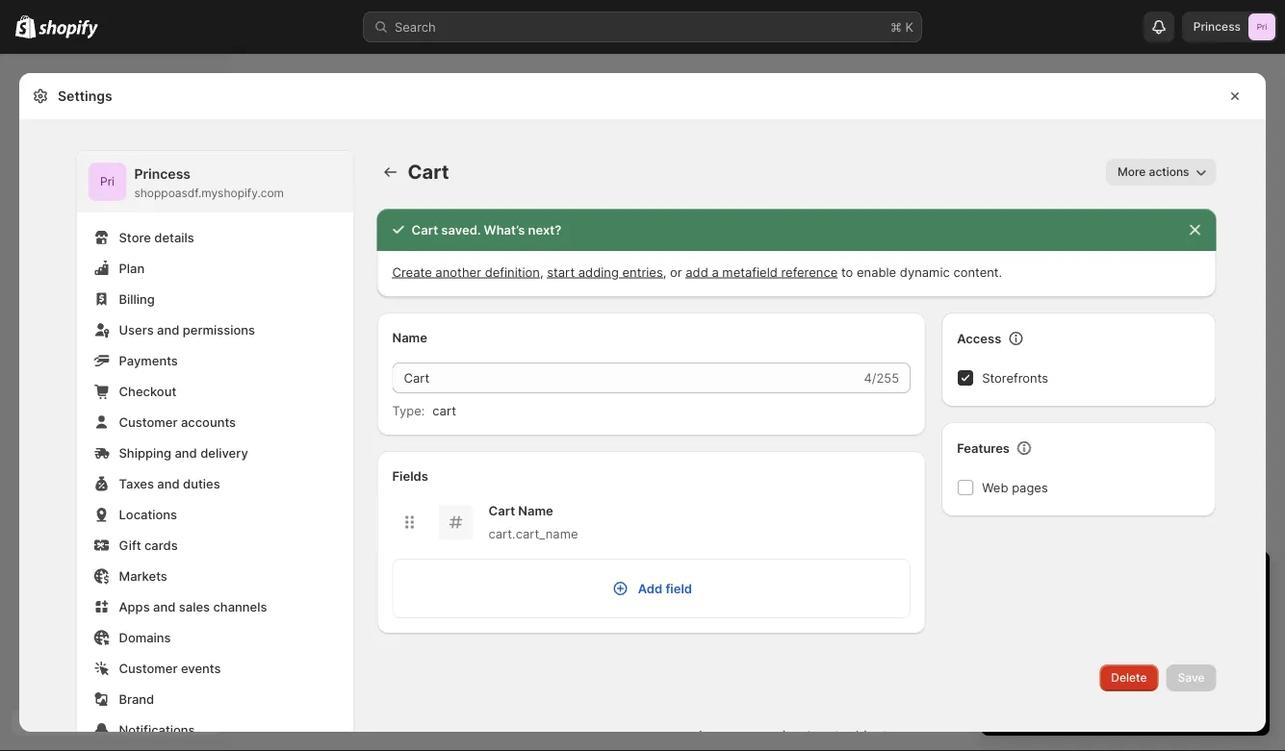 Task type: locate. For each thing, give the bounding box(es) containing it.
2 customer from the top
[[119, 661, 178, 676]]

start adding entries link
[[547, 265, 663, 280]]

what's
[[484, 222, 525, 237]]

users
[[119, 323, 154, 337]]

add
[[638, 582, 663, 596]]

, left or
[[663, 265, 667, 280]]

and
[[157, 323, 179, 337], [175, 446, 197, 461], [157, 477, 180, 492], [153, 600, 176, 615], [1088, 661, 1111, 676]]

adding
[[578, 265, 619, 280]]

1 horizontal spatial name
[[518, 504, 553, 518]]

2 , from the left
[[663, 265, 667, 280]]

0 horizontal spatial princess
[[134, 166, 191, 182]]

and for shipping
[[175, 446, 197, 461]]

cart left saved.
[[412, 222, 438, 237]]

enable
[[857, 265, 897, 280]]

1 vertical spatial cart
[[412, 222, 438, 237]]

0 horizontal spatial name
[[392, 330, 427, 345]]

shoppoasdf.myshopify.com
[[134, 186, 284, 200]]

cards
[[144, 538, 178, 553]]

0 horizontal spatial to
[[841, 265, 853, 280]]

and right taxes
[[157, 477, 180, 492]]

store details link
[[88, 224, 342, 251]]

more
[[739, 728, 771, 745]]

to inside settings dialog
[[841, 265, 853, 280]]

0 vertical spatial princess
[[1194, 20, 1241, 34]]

shipping and delivery link
[[88, 440, 342, 467]]

plan
[[119, 261, 145, 276]]

or
[[670, 265, 682, 280]]

delete button
[[1100, 665, 1159, 692]]

checkout
[[119, 384, 176, 399]]

and for users
[[157, 323, 179, 337]]

⌘ k
[[891, 19, 914, 34]]

cart
[[408, 160, 449, 184], [412, 222, 438, 237], [489, 504, 515, 518]]

next?
[[528, 222, 562, 237]]

princess inside princess shoppoasdf.myshopify.com
[[134, 166, 191, 182]]

create
[[392, 265, 432, 280]]

billing
[[119, 292, 155, 307]]

0 horizontal spatial add
[[686, 265, 708, 280]]

princess image
[[1249, 13, 1276, 40]]

details
[[154, 230, 194, 245]]

1 horizontal spatial ,
[[663, 265, 667, 280]]

customer accounts
[[119, 415, 236, 430]]

apps
[[119, 600, 150, 615]]

to
[[841, 265, 853, 280], [1140, 642, 1152, 657]]

1 horizontal spatial princess
[[1194, 20, 1241, 34]]

and right 'users'
[[157, 323, 179, 337]]

, left start
[[540, 265, 544, 280]]

1 vertical spatial customer
[[119, 661, 178, 676]]

to left enable at the right
[[841, 265, 853, 280]]

add
[[686, 265, 708, 280], [1114, 661, 1137, 676]]

features
[[1180, 661, 1229, 676]]

princess left princess icon
[[1194, 20, 1241, 34]]

customer down the checkout
[[119, 415, 178, 430]]

settings dialog
[[19, 73, 1266, 752]]

domains link
[[88, 625, 342, 652]]

0 vertical spatial customer
[[119, 415, 178, 430]]

0 horizontal spatial shopify image
[[15, 15, 36, 38]]

type: cart
[[392, 403, 456, 418]]

0 vertical spatial to
[[841, 265, 853, 280]]

1 horizontal spatial shopify image
[[39, 20, 98, 39]]

name down 'create'
[[392, 330, 427, 345]]

2 vertical spatial cart
[[489, 504, 515, 518]]

taxes and duties
[[119, 477, 220, 492]]

shop settings menu element
[[77, 151, 354, 752]]

and right apps
[[153, 600, 176, 615]]

,
[[540, 265, 544, 280], [663, 265, 667, 280]]

store
[[119, 230, 151, 245]]

1 vertical spatial name
[[518, 504, 553, 518]]

add left "a"
[[686, 265, 708, 280]]

and inside the 'to customize your online store and add bonus features'
[[1088, 661, 1111, 676]]

cart up saved.
[[408, 160, 449, 184]]

cart inside the 'cart name cart.cart_name'
[[489, 504, 515, 518]]

cart name cart.cart_name
[[489, 504, 578, 542]]

cart for cart saved. what's next?
[[412, 222, 438, 237]]

princess up shoppoasdf.myshopify.com
[[134, 166, 191, 182]]

and down customer accounts
[[175, 446, 197, 461]]

dialog
[[1274, 73, 1285, 733]]

shopify image
[[15, 15, 36, 38], [39, 20, 98, 39]]

add left bonus
[[1114, 661, 1137, 676]]

gift
[[119, 538, 141, 553]]

duties
[[183, 477, 220, 492]]

name up "cart.cart_name"
[[518, 504, 553, 518]]

1 day left in your trial element
[[981, 602, 1270, 737]]

definition
[[485, 265, 540, 280]]

customer down domains
[[119, 661, 178, 676]]

channels
[[213, 600, 267, 615]]

brand link
[[88, 686, 342, 713]]

access
[[957, 331, 1002, 346]]

1 vertical spatial to
[[1140, 642, 1152, 657]]

apps and sales channels
[[119, 600, 267, 615]]

markets
[[119, 569, 167, 584]]

customize
[[1155, 642, 1216, 657]]

1 vertical spatial add
[[1114, 661, 1137, 676]]

⌘
[[891, 19, 902, 34]]

pri button
[[88, 163, 127, 201]]

another
[[436, 265, 481, 280]]

princess shoppoasdf.myshopify.com
[[134, 166, 284, 200]]

taxes
[[119, 477, 154, 492]]

delivery
[[200, 446, 248, 461]]

notifications link
[[88, 717, 342, 744]]

0 vertical spatial add
[[686, 265, 708, 280]]

pages
[[1012, 480, 1048, 495]]

to up bonus
[[1140, 642, 1152, 657]]

customer
[[119, 415, 178, 430], [119, 661, 178, 676]]

1 horizontal spatial to
[[1140, 642, 1152, 657]]

and right store
[[1088, 661, 1111, 676]]

cart.cart_name
[[489, 527, 578, 542]]

start
[[547, 265, 575, 280]]

payments
[[119, 353, 178, 368]]

customer events
[[119, 661, 221, 676]]

more actions
[[1118, 165, 1190, 179]]

name
[[392, 330, 427, 345], [518, 504, 553, 518]]

payments link
[[88, 348, 342, 375]]

to inside the 'to customize your online store and add bonus features'
[[1140, 642, 1152, 657]]

settings
[[58, 88, 112, 104]]

cart up "cart.cart_name"
[[489, 504, 515, 518]]

0 vertical spatial cart
[[408, 160, 449, 184]]

content.
[[954, 265, 1002, 280]]

customer inside 'link'
[[119, 415, 178, 430]]

customer for customer events
[[119, 661, 178, 676]]

princess
[[1194, 20, 1241, 34], [134, 166, 191, 182]]

princess for princess
[[1194, 20, 1241, 34]]

1 vertical spatial princess
[[134, 166, 191, 182]]

billing link
[[88, 286, 342, 313]]

1 horizontal spatial add
[[1114, 661, 1137, 676]]

0 horizontal spatial ,
[[540, 265, 544, 280]]

bonus
[[1140, 661, 1177, 676]]

1 customer from the top
[[119, 415, 178, 430]]



Task type: describe. For each thing, give the bounding box(es) containing it.
to customize your online store and add bonus features
[[1016, 642, 1245, 676]]

apps and sales channels link
[[88, 594, 342, 621]]

plan link
[[88, 255, 342, 282]]

customer accounts link
[[88, 409, 342, 436]]

and for taxes
[[157, 477, 180, 492]]

locations
[[119, 507, 177, 522]]

features
[[957, 441, 1010, 456]]

fields
[[392, 469, 428, 484]]

metafield
[[722, 265, 778, 280]]

sales
[[179, 600, 210, 615]]

delete
[[1111, 672, 1147, 686]]

cart for cart
[[408, 160, 449, 184]]

locations link
[[88, 502, 342, 529]]

0 vertical spatial name
[[392, 330, 427, 345]]

and for apps
[[153, 600, 176, 615]]

store details
[[119, 230, 194, 245]]

markets link
[[88, 563, 342, 590]]

princess for princess shoppoasdf.myshopify.com
[[134, 166, 191, 182]]

metaobjects
[[815, 728, 894, 745]]

online
[[1016, 661, 1051, 676]]

accounts
[[181, 415, 236, 430]]

add inside the 'to customize your online store and add bonus features'
[[1114, 661, 1137, 676]]

type:
[[392, 403, 425, 418]]

store
[[1055, 661, 1085, 676]]

dynamic
[[900, 265, 950, 280]]

gift cards link
[[88, 532, 342, 559]]

k
[[906, 19, 914, 34]]

add field button
[[393, 560, 910, 618]]

cart saved. what's next?
[[412, 222, 562, 237]]

reference
[[781, 265, 838, 280]]

taxes and duties link
[[88, 471, 342, 498]]

add a metafield reference link
[[686, 265, 838, 280]]

add field
[[638, 582, 692, 596]]

about
[[775, 728, 812, 745]]

your
[[1219, 642, 1245, 657]]

shipping
[[119, 446, 171, 461]]

customer for customer accounts
[[119, 415, 178, 430]]

Examples: Cart upsell, Fabric colors, Product bundle text field
[[392, 363, 860, 394]]

gift cards
[[119, 538, 178, 553]]

events
[[181, 661, 221, 676]]

users and permissions
[[119, 323, 255, 337]]

search
[[395, 19, 436, 34]]

checkout link
[[88, 378, 342, 405]]

create another definition , start adding entries , or add a metafield reference to enable dynamic content.
[[392, 265, 1002, 280]]

create another definition link
[[392, 265, 540, 280]]

cart
[[433, 403, 456, 418]]

saved.
[[441, 222, 481, 237]]

permissions
[[183, 323, 255, 337]]

metaobjects link
[[815, 728, 894, 745]]

web
[[982, 480, 1008, 495]]

field
[[666, 582, 692, 596]]

notifications
[[119, 723, 195, 738]]

learn
[[699, 728, 735, 745]]

actions
[[1149, 165, 1190, 179]]

more actions button
[[1106, 159, 1216, 186]]

add inside settings dialog
[[686, 265, 708, 280]]

users and permissions link
[[88, 317, 342, 344]]

domains
[[119, 631, 171, 646]]

storefronts
[[982, 371, 1049, 386]]

entries
[[622, 265, 663, 280]]

cart for cart name cart.cart_name
[[489, 504, 515, 518]]

1 , from the left
[[540, 265, 544, 280]]

brand
[[119, 692, 154, 707]]

princess image
[[88, 163, 127, 201]]

learn more about metaobjects
[[699, 728, 894, 745]]

customer events link
[[88, 656, 342, 683]]

name inside the 'cart name cart.cart_name'
[[518, 504, 553, 518]]

a
[[712, 265, 719, 280]]



Task type: vqa. For each thing, say whether or not it's contained in the screenshot.
Notes
no



